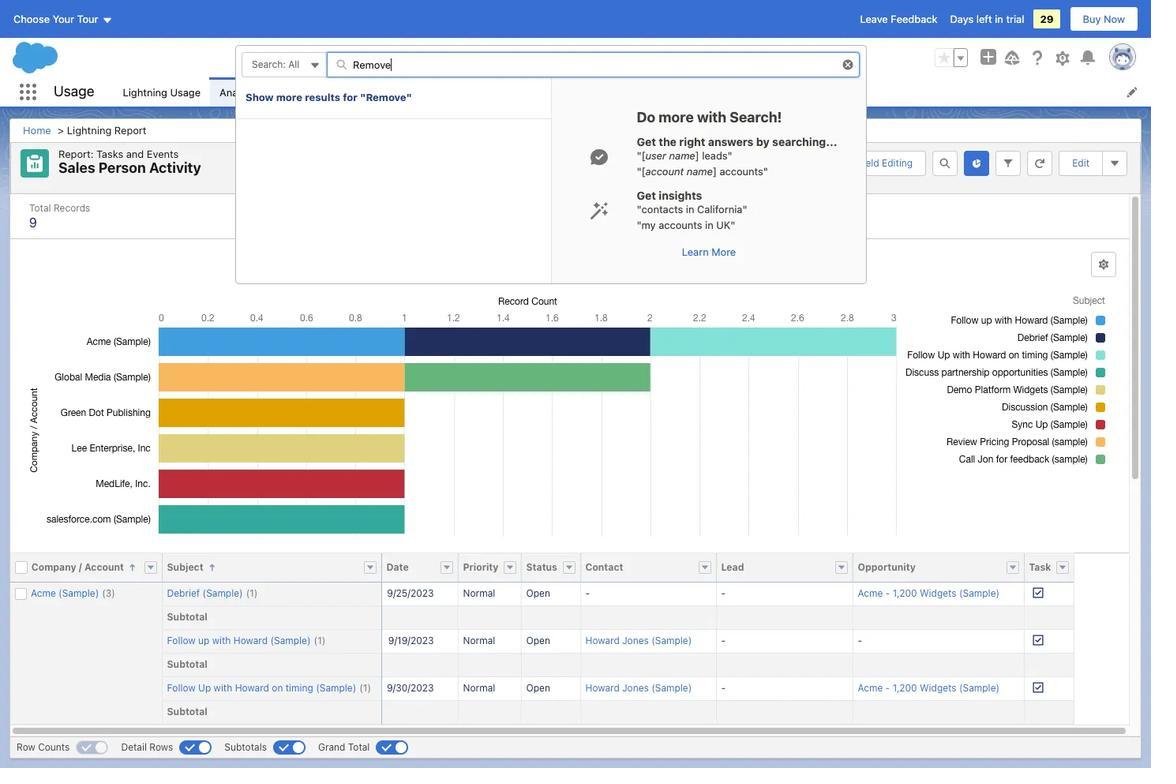 Task type: vqa. For each thing, say whether or not it's contained in the screenshot.
the topmost THE OPPORTUNITIES
no



Task type: locate. For each thing, give the bounding box(es) containing it.
get inside get insights "contacts in california" "my accounts in uk"
[[637, 189, 656, 202]]

0 horizontal spatial more
[[276, 91, 302, 103]]

2 opportunities from the left
[[382, 86, 448, 98]]

name down right
[[669, 149, 696, 162]]

|
[[376, 86, 380, 98]]

1 vertical spatial get
[[637, 189, 656, 202]]

analytics link
[[210, 77, 273, 107]]

get up "contacts
[[637, 189, 656, 202]]

more up the
[[659, 109, 694, 126]]

1 "[ from the top
[[637, 149, 646, 162]]

accounts
[[659, 218, 703, 231]]

in down insights
[[686, 203, 695, 216]]

usage right lightning
[[170, 86, 201, 98]]

results
[[305, 91, 340, 103]]

1 vertical spatial more
[[659, 109, 694, 126]]

searching...
[[773, 135, 838, 148]]

get inside get the right answers by searching... "[ user name ] leads" "[ account name ] accounts"
[[637, 135, 656, 148]]

0 horizontal spatial in
[[686, 203, 695, 216]]

text default image left user
[[590, 148, 609, 167]]

the
[[659, 135, 677, 148]]

opportunities left |
[[307, 86, 373, 98]]

days left in trial
[[951, 13, 1025, 25]]

0 vertical spatial ]
[[696, 149, 700, 162]]

text default image left the "my
[[590, 201, 609, 220]]

get
[[637, 135, 656, 148], [637, 189, 656, 202]]

"[
[[637, 149, 646, 162], [637, 165, 646, 177]]

1 horizontal spatial in
[[705, 218, 714, 231]]

]
[[696, 149, 700, 162], [713, 165, 717, 177]]

0 vertical spatial "[
[[637, 149, 646, 162]]

choose
[[13, 13, 50, 25]]

more right the show on the left top
[[276, 91, 302, 103]]

"[ down user
[[637, 165, 646, 177]]

more for results
[[276, 91, 302, 103]]

user
[[646, 149, 667, 162]]

opportunities right |
[[382, 86, 448, 98]]

debrief (sample) list item
[[462, 77, 607, 107]]

right
[[680, 135, 706, 148]]

choose your tour button
[[13, 6, 113, 32]]

0 vertical spatial more
[[276, 91, 302, 103]]

leads"
[[702, 149, 733, 162]]

search... button
[[393, 45, 709, 70]]

name
[[669, 149, 696, 162], [687, 165, 713, 177]]

1 vertical spatial text default image
[[590, 201, 609, 220]]

] down right
[[696, 149, 700, 162]]

your
[[53, 13, 74, 25]]

get insights "contacts in california" "my accounts in uk"
[[637, 189, 748, 231]]

opportunities
[[307, 86, 373, 98], [382, 86, 448, 98]]

1 vertical spatial ]
[[713, 165, 717, 177]]

2 get from the top
[[637, 189, 656, 202]]

2 horizontal spatial in
[[995, 13, 1004, 25]]

search...
[[424, 51, 466, 64]]

accounts"
[[720, 165, 768, 177]]

1 vertical spatial name
[[687, 165, 713, 177]]

in
[[995, 13, 1004, 25], [686, 203, 695, 216], [705, 218, 714, 231]]

leave
[[861, 13, 888, 25]]

list
[[113, 77, 1152, 107]]

0 vertical spatial text default image
[[590, 148, 609, 167]]

1 text default image from the top
[[590, 148, 609, 167]]

usage
[[54, 83, 94, 100], [170, 86, 201, 98]]

debrief (sample) link
[[462, 77, 570, 107]]

1 vertical spatial in
[[686, 203, 695, 216]]

list item containing *
[[273, 77, 462, 107]]

2 vertical spatial in
[[705, 218, 714, 231]]

list item
[[273, 77, 462, 107]]

show more results for "remove"
[[246, 91, 412, 103]]

1 get from the top
[[637, 135, 656, 148]]

choose your tour
[[13, 13, 98, 25]]

usage left lightning
[[54, 83, 94, 100]]

] down leads"
[[713, 165, 717, 177]]

2 "[ from the top
[[637, 165, 646, 177]]

"[ up account
[[637, 149, 646, 162]]

in right left
[[995, 13, 1004, 25]]

None text field
[[242, 52, 328, 77]]

leave feedback link
[[861, 13, 938, 25]]

1 horizontal spatial opportunities
[[382, 86, 448, 98]]

1 vertical spatial "[
[[637, 165, 646, 177]]

get up user
[[637, 135, 656, 148]]

text default image for get insights
[[590, 201, 609, 220]]

0 vertical spatial get
[[637, 135, 656, 148]]

trial
[[1007, 13, 1025, 25]]

1 horizontal spatial ]
[[713, 165, 717, 177]]

debrief
[[480, 86, 515, 98]]

1 horizontal spatial more
[[659, 109, 694, 126]]

text default image
[[590, 148, 609, 167], [590, 201, 609, 220]]

do more with search!
[[637, 109, 782, 126]]

2 text default image from the top
[[590, 201, 609, 220]]

with
[[697, 109, 727, 126]]

more
[[276, 91, 302, 103], [659, 109, 694, 126]]

list containing lightning usage
[[113, 77, 1152, 107]]

0 horizontal spatial opportunities
[[307, 86, 373, 98]]

group
[[935, 48, 968, 67]]

buy
[[1083, 13, 1101, 25]]

my
[[290, 86, 304, 98]]

buy now
[[1083, 13, 1126, 25]]

0 vertical spatial in
[[995, 13, 1004, 25]]

name down leads"
[[687, 165, 713, 177]]

in left uk"
[[705, 218, 714, 231]]



Task type: describe. For each thing, give the bounding box(es) containing it.
debrief (sample)
[[480, 86, 561, 98]]

get for get insights
[[637, 189, 656, 202]]

0 horizontal spatial usage
[[54, 83, 94, 100]]

0 vertical spatial name
[[669, 149, 696, 162]]

"contacts
[[637, 203, 683, 216]]

(sample)
[[518, 86, 561, 98]]

account
[[646, 165, 684, 177]]

show
[[246, 91, 274, 103]]

days
[[951, 13, 974, 25]]

Search... search field
[[327, 52, 860, 77]]

"remove"
[[360, 91, 412, 103]]

answers
[[708, 135, 754, 148]]

by
[[757, 135, 770, 148]]

do
[[637, 109, 656, 126]]

get for get the right answers by searching...
[[637, 135, 656, 148]]

analytics
[[220, 86, 263, 98]]

"my
[[637, 218, 656, 231]]

california"
[[697, 203, 748, 216]]

1 opportunities from the left
[[307, 86, 373, 98]]

lightning
[[123, 86, 167, 98]]

get the right answers by searching... "[ user name ] leads" "[ account name ] accounts"
[[637, 135, 838, 177]]

text default image for get the right answers by searching...
[[590, 148, 609, 167]]

leave feedback
[[861, 13, 938, 25]]

left
[[977, 13, 993, 25]]

29
[[1041, 13, 1054, 25]]

insights
[[659, 189, 703, 202]]

more for with
[[659, 109, 694, 126]]

now
[[1104, 13, 1126, 25]]

*
[[282, 86, 287, 98]]

feedback
[[891, 13, 938, 25]]

lightning usage link
[[113, 77, 210, 107]]

lightning usage
[[123, 86, 201, 98]]

text default image
[[589, 87, 600, 98]]

buy now button
[[1070, 6, 1139, 32]]

uk"
[[717, 218, 736, 231]]

for
[[343, 91, 358, 103]]

search!
[[730, 109, 782, 126]]

0 horizontal spatial ]
[[696, 149, 700, 162]]

1 horizontal spatial usage
[[170, 86, 201, 98]]

* my opportunities | opportunities
[[282, 86, 448, 98]]

tour
[[77, 13, 98, 25]]



